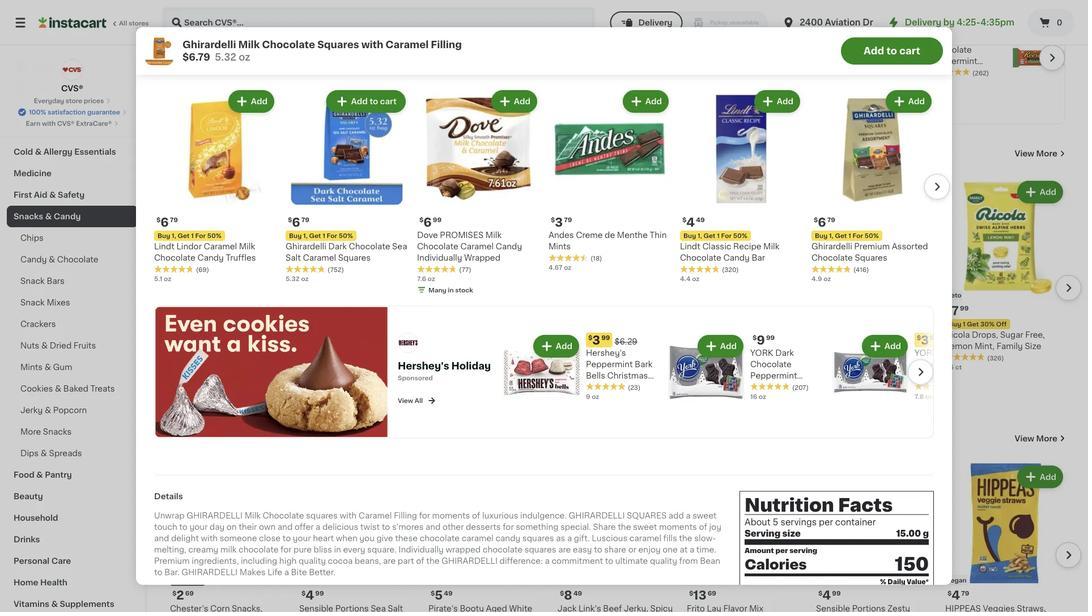 Task type: describe. For each thing, give the bounding box(es) containing it.
15 ct
[[558, 364, 573, 370]]

see eligible items for cookies
[[840, 379, 913, 387]]

5.32 oz for 6
[[429, 364, 452, 370]]

1 vertical spatial cvs®
[[57, 120, 75, 127]]

time.
[[697, 546, 716, 554]]

0 horizontal spatial your
[[190, 523, 208, 531]]

0 horizontal spatial all
[[119, 20, 127, 26]]

nutrition facts
[[745, 496, 893, 514]]

eligible for berry
[[729, 379, 758, 387]]

dips & spreads
[[20, 450, 82, 457]]

many in stock for 6
[[429, 287, 473, 293]]

get for candy,
[[194, 321, 206, 327]]

care
[[51, 557, 71, 565]]

9 oz for (262)
[[602, 79, 615, 85]]

8 oz for buy 1, get 1 for 50%
[[170, 364, 183, 370]]

get for rocher
[[323, 321, 335, 327]]

0 horizontal spatial add to cart button
[[327, 92, 405, 112]]

shop link
[[7, 55, 138, 78]]

1, for premium
[[829, 233, 834, 239]]

oz inside product group
[[564, 264, 572, 271]]

2 vertical spatial squares
[[525, 546, 556, 554]]

16 for (262)
[[766, 79, 773, 85]]

milk inside lindt lindor caramel milk chocolate candy truffles
[[239, 243, 255, 251]]

delivery by 4:25-4:35pm link
[[887, 16, 1015, 29]]

2 horizontal spatial for
[[503, 523, 514, 531]]

ct for 1
[[566, 364, 573, 370]]

a right add
[[686, 512, 691, 520]]

1 horizontal spatial cart
[[900, 46, 921, 56]]

for for premium
[[853, 233, 863, 239]]

dried
[[50, 342, 72, 350]]

york dark chocolate peppermint patties snowflakes christmas candy right (35)
[[751, 349, 826, 402]]

5 for buy
[[176, 305, 184, 316]]

bark for ★★★★★
[[635, 361, 653, 368]]

gummy for 5
[[749, 331, 780, 339]]

0 vertical spatial for
[[419, 512, 430, 520]]

nuts
[[20, 342, 39, 350]]

a right the at
[[690, 546, 695, 554]]

1, for dark
[[303, 233, 308, 239]]

1 horizontal spatial and
[[278, 523, 293, 531]]

see down rainbow
[[194, 393, 210, 401]]

buy 1, get 1 for 50% for rocher
[[303, 321, 367, 327]]

crackers
[[20, 320, 56, 328]]

items for berry
[[760, 379, 783, 387]]

49 up chips ahoy! chewy chocolate chip cookies on the right of page
[[832, 305, 841, 311]]

more for 8
[[1037, 434, 1058, 442]]

7.6
[[417, 276, 426, 282]]

amount per serving
[[745, 548, 818, 555]]

(23) for (262)
[[644, 70, 656, 76]]

$ inside $ 8 49
[[560, 590, 564, 596]]

0 horizontal spatial for
[[281, 546, 292, 554]]

8 oz for 5
[[687, 364, 700, 370]]

essentials
[[74, 148, 116, 156]]

lemon
[[946, 342, 973, 350]]

vitamins & supplements
[[14, 600, 114, 608]]

it
[[50, 85, 55, 93]]

chocolate inside ferrero rocher fine hazelnut milk chocolate, chocolate candy gift box
[[363, 342, 404, 350]]

1 vertical spatial sweet
[[633, 523, 657, 531]]

see eligible items down (367)
[[194, 393, 266, 401]]

item carousel region for on sale now
[[170, 174, 1082, 413]]

49 inside $ 4 49
[[696, 217, 705, 223]]

see eligible items button down (367)
[[170, 387, 290, 407]]

in for 6
[[448, 287, 454, 293]]

store
[[66, 98, 82, 104]]

5.32 oz for buy 1, get 1 for 50%
[[286, 276, 309, 282]]

product group containing 1
[[558, 178, 678, 393]]

on sale now
[[170, 148, 249, 159]]

99 inside 7 99
[[960, 305, 969, 311]]

holiday for hershey's holiday
[[467, 47, 507, 56]]

milk inside ferrero rocher fine hazelnut milk chocolate, chocolate candy gift box
[[299, 342, 315, 350]]

high
[[279, 557, 297, 565]]

4.67
[[549, 264, 563, 271]]

dips
[[20, 450, 39, 457]]

satisfaction
[[48, 109, 86, 115]]

1 vertical spatial snacks
[[43, 428, 72, 436]]

keto
[[947, 292, 962, 298]]

oz inside ghirardelli milk chocolate squares with caramel filling $6.79 5.32 oz
[[239, 52, 250, 62]]

15
[[558, 364, 565, 370]]

$ 2 69
[[172, 589, 194, 601]]

ct for buy 1, get 1 for 50%
[[307, 375, 314, 381]]

1 horizontal spatial add to cart button
[[841, 37, 943, 65]]

add
[[669, 512, 684, 520]]

5 up serving size
[[773, 519, 779, 527]]

buy it again link
[[7, 78, 138, 100]]

bliss
[[314, 546, 332, 554]]

$ 1 89
[[560, 305, 579, 316]]

cookies inside chips ahoy! chewy chocolate chip cookies
[[880, 342, 913, 350]]

0 horizontal spatial chocolate
[[239, 546, 279, 554]]

6 for ghirardelli premium assorted chocolate squares
[[818, 217, 826, 228]]

chips for chips link associated with view more link related to 4
[[170, 432, 207, 444]]

(77)
[[459, 267, 471, 273]]

jerky & popcorn
[[20, 406, 87, 414]]

more for 1
[[1037, 150, 1058, 157]]

1 horizontal spatial the
[[618, 523, 631, 531]]

see eligible items button for cookies
[[816, 374, 937, 393]]

chocolate inside chips ahoy! chewy chocolate chip cookies
[[816, 342, 858, 350]]

(18)
[[591, 255, 602, 262]]

chocolate,
[[317, 342, 361, 350]]

& for candy
[[49, 256, 55, 264]]

mint,
[[975, 342, 995, 350]]

4.4
[[680, 276, 691, 282]]

snack for snack mixes
[[20, 299, 45, 307]]

buy for nerds candy, gummy clusters, rainbow
[[173, 321, 186, 327]]

add button inside add link
[[1044, 21, 1087, 42]]

ghirardelli for ghirardelli milk chocolate squares with caramel filling $6.79 5.32 oz
[[183, 40, 236, 50]]

6 down 7.6 oz
[[435, 305, 443, 316]]

see eligible items for chocolate,
[[323, 391, 396, 399]]

& for mints
[[45, 363, 51, 371]]

0 vertical spatial of
[[472, 512, 480, 520]]

29
[[314, 305, 322, 311]]

again
[[57, 85, 80, 93]]

with inside ghirardelli milk chocolate squares with caramel filling $6.79 5.32 oz
[[361, 40, 383, 50]]

for for dark
[[327, 233, 337, 239]]

medicine
[[14, 170, 52, 177]]

ghirardelli for ghirardelli dark chocolate sea salt caramel squares
[[286, 243, 326, 251]]

item carousel region containing 6
[[154, 84, 950, 302]]

gum inside extra polar ice sugar free chewing gum
[[595, 342, 614, 350]]

holiday for hershey's holiday spo nsored
[[452, 361, 491, 371]]

chocolate inside 'dove promises milk chocolate caramel candy individually wrapped'
[[417, 243, 459, 251]]

caramel inside ghirardelli milk chocolate squares with caramel filling $6.79 5.32 oz
[[386, 40, 429, 50]]

melting,
[[154, 546, 186, 554]]

50% for lindor
[[207, 233, 222, 239]]

first aid & safety
[[14, 191, 85, 199]]

servings per container
[[781, 519, 876, 527]]

assorted
[[892, 243, 928, 251]]

0 vertical spatial snacks
[[14, 213, 43, 221]]

candy inside 'dove promises milk chocolate caramel candy individually wrapped'
[[496, 243, 522, 251]]

$ 3 79
[[551, 217, 572, 228]]

chips link for view more link related to 4
[[170, 432, 207, 445]]

york dark chocolate peppermint patties snowflakes christmas candy down 2400
[[766, 35, 842, 88]]

including
[[241, 557, 277, 565]]

jerky & popcorn link
[[7, 400, 138, 421]]

per for amount
[[776, 548, 788, 555]]

york dark chocolate peppermint patties snowflakes christmas candy down 4:25-
[[931, 35, 1006, 88]]

difference:
[[500, 557, 543, 565]]

chocolate inside lindt lindor caramel milk chocolate candy truffles
[[154, 254, 195, 262]]

a down high
[[284, 569, 289, 577]]

1 up ricola
[[963, 321, 966, 327]]

dark down 4:25-
[[956, 35, 975, 42]]

1 horizontal spatial chocolate
[[420, 535, 460, 543]]

york dark chocolate peppermint patties snowflakes christmas candy down ricola
[[915, 349, 990, 402]]

items
[[206, 57, 242, 69]]

food & pantry
[[14, 471, 72, 479]]

ghirardelli down wrapped
[[442, 557, 498, 565]]

bar
[[752, 254, 765, 262]]

milk inside ghirardelli milk chocolate squares with caramel filling $6.79 5.32 oz
[[238, 40, 260, 50]]

$ inside $ 13 69
[[689, 590, 693, 596]]

filling for ghirardelli milk chocolate squares with caramel filling $6.79 5.32 oz
[[431, 40, 462, 50]]

1 vertical spatial squares
[[523, 535, 554, 543]]

delight
[[171, 535, 199, 543]]

ghirardelli up day
[[187, 512, 243, 520]]

a right difference:
[[545, 557, 550, 565]]

buy for ghirardelli premium assorted chocolate squares
[[815, 233, 828, 239]]

chip
[[860, 342, 878, 350]]

peppermint down '45'
[[915, 372, 962, 380]]

8.5
[[680, 26, 691, 32]]

eligible for chewing
[[599, 379, 629, 387]]

peppermint down delivery button
[[602, 46, 649, 54]]

ghirardelli down ingredients,
[[182, 569, 238, 577]]

lindt classic recipe milk chocolate candy bar
[[680, 243, 780, 262]]

(326)
[[988, 355, 1004, 361]]

nerds candy, gummy clusters, rainbow
[[170, 331, 263, 350]]

snack mixes
[[20, 299, 70, 307]]

see for chewing
[[582, 379, 597, 387]]

0 horizontal spatial moments
[[432, 512, 470, 520]]

for for candy,
[[211, 321, 222, 327]]

product group containing 13
[[687, 463, 807, 612]]

buy 1, get 1 for 50% for lindor
[[158, 233, 222, 239]]

box
[[345, 354, 360, 362]]

0 horizontal spatial are
[[383, 557, 396, 565]]

79 inside $ 3 79
[[564, 217, 572, 223]]

luscious
[[592, 535, 628, 543]]

dark up '45'
[[940, 349, 959, 357]]

food
[[14, 471, 34, 479]]

2 horizontal spatial and
[[426, 523, 441, 531]]

1 horizontal spatial add to cart
[[864, 46, 921, 56]]

0 horizontal spatial of
[[416, 557, 424, 565]]

bars
[[47, 277, 65, 285]]

dark inside ghirardelli dark chocolate sea salt caramel squares
[[328, 243, 347, 251]]

very
[[724, 342, 743, 350]]

earn with cvs® extracare® link
[[26, 119, 119, 128]]

ghirardelli for ghirardelli premium assorted chocolate squares
[[812, 243, 852, 251]]

69 for 13
[[708, 590, 716, 596]]

$ 5 79 for nerds
[[689, 305, 711, 316]]

5 down unwrap ghirardelli milk chocolate squares with caramel filling for moments of luxurious indulgence. ghirardelli squares add a sweet touch to your day on their own and offer a delicious twist to s'mores and other desserts for something special. share the sweet moments of joy and delight with someone close to your heart when you give these chocolate caramel candy squares as a gift. luscious caramel fills the slow- melting, creamy milk chocolate for pure bliss in every square. individually wrapped chocolate squares are easy to share or enjoy one at a time. premium ingredients, including high quality cocoa beans, are part of the ghirardelli difference: a commitment to ultimate quality from bean to bar. ghirardelli makes life a bite better.
[[435, 589, 443, 601]]

79 inside '$ 4 79'
[[962, 590, 970, 596]]

individually inside 'dove promises milk chocolate caramel candy individually wrapped'
[[417, 254, 462, 262]]

0 vertical spatial squares
[[306, 512, 338, 520]]

rainbow
[[207, 342, 242, 350]]

& for nuts
[[41, 342, 48, 350]]

best
[[173, 578, 186, 583]]

peppermint up (262)
[[931, 57, 978, 65]]

drops,
[[972, 331, 999, 339]]

(207) for ★★★★★
[[793, 384, 809, 391]]

peppermint down 2400
[[766, 57, 813, 65]]

chocolate inside ghirardelli milk chocolate squares with caramel filling
[[489, 331, 531, 339]]

delivery button
[[610, 11, 683, 34]]

sugar inside extra polar ice sugar free chewing gum
[[617, 331, 640, 339]]

candy inside lindt lindor caramel milk chocolate candy truffles
[[198, 254, 224, 262]]

when
[[336, 535, 358, 543]]

milk inside lindt classic recipe milk chocolate candy bar
[[764, 243, 780, 251]]

easy
[[573, 546, 592, 554]]

extracare®
[[76, 120, 112, 127]]

these
[[395, 535, 418, 543]]

dark down 2400
[[792, 35, 810, 42]]

1 horizontal spatial 8
[[564, 589, 572, 601]]

7.8 oz for ★★★★★
[[915, 393, 933, 400]]

$6.29 for ★★★★★
[[615, 338, 638, 346]]

slow-
[[695, 535, 716, 543]]

eligible down (367)
[[212, 393, 241, 401]]

2 quality from the left
[[650, 557, 677, 565]]

personal care
[[14, 557, 71, 565]]

0 vertical spatial $ 5 49
[[819, 305, 841, 316]]

12 ct
[[299, 375, 314, 381]]

0 horizontal spatial $ 5 49
[[431, 589, 453, 601]]

$ 6 79 for lindt lindor caramel milk chocolate candy truffles
[[156, 217, 178, 228]]

1 horizontal spatial your
[[293, 535, 311, 543]]

get for drops,
[[967, 321, 979, 327]]

0 horizontal spatial and
[[154, 535, 169, 543]]

medicine link
[[7, 163, 138, 184]]

squares
[[627, 512, 667, 520]]

shop
[[32, 62, 53, 70]]

$ inside $ 7 29
[[302, 305, 306, 311]]

100%
[[29, 109, 46, 115]]

1, for candy,
[[188, 321, 192, 327]]

milk inside unwrap ghirardelli milk chocolate squares with caramel filling for moments of luxurious indulgence. ghirardelli squares add a sweet touch to your day on their own and offer a delicious twist to s'mores and other desserts for something special. share the sweet moments of joy and delight with someone close to your heart when you give these chocolate caramel candy squares as a gift. luscious caramel fills the slow- melting, creamy milk chocolate for pure bliss in every square. individually wrapped chocolate squares are easy to share or enjoy one at a time. premium ingredients, including high quality cocoa beans, are part of the ghirardelli difference: a commitment to ultimate quality from bean to bar. ghirardelli makes life a bite better.
[[245, 512, 261, 520]]

cvs® logo image
[[62, 59, 83, 80]]

chips for chips ahoy! chewy chocolate chip cookies
[[816, 331, 839, 339]]

buy 1, get 1 for 50% for premium
[[815, 233, 879, 239]]

$6.29 right by
[[959, 23, 982, 31]]

touch
[[154, 523, 177, 531]]

see eligible items button for berry
[[687, 374, 807, 393]]

hershey's holiday image for (262)
[[171, 0, 404, 123]]

a up the "heart" on the bottom left of the page
[[316, 523, 320, 531]]

candy, for 5
[[718, 331, 747, 339]]

life
[[268, 569, 282, 577]]

cvs® link
[[61, 59, 83, 94]]

1 horizontal spatial moments
[[659, 523, 697, 531]]

get for dark
[[309, 233, 321, 239]]

classic
[[703, 243, 732, 251]]

special.
[[561, 523, 591, 531]]

5.32 for 6
[[429, 364, 443, 370]]

indulgence.
[[520, 512, 567, 520]]

offer
[[295, 523, 314, 531]]

polar
[[580, 331, 600, 339]]

ct for buy 1 get 30% off
[[956, 364, 962, 370]]

related
[[154, 57, 203, 69]]

2 horizontal spatial the
[[679, 535, 693, 543]]

2 horizontal spatial chocolate
[[483, 546, 523, 554]]

mints & gum link
[[7, 357, 138, 378]]

ghirardelli up share
[[569, 512, 625, 520]]

squares inside ghirardelli milk chocolate squares with caramel filling
[[429, 342, 461, 350]]

lindor
[[177, 243, 202, 251]]

peppermint down berry
[[751, 372, 797, 380]]

supplements
[[60, 600, 114, 608]]

$ 6 79 down 7.6 oz
[[431, 305, 452, 316]]

50% for classic
[[733, 233, 748, 239]]

1 horizontal spatial sweet
[[693, 512, 717, 520]]

see eligible items button for caramel
[[429, 374, 549, 393]]

2 7 from the left
[[952, 305, 959, 316]]

0 vertical spatial are
[[558, 546, 571, 554]]

milk inside ghirardelli milk chocolate squares with caramel filling
[[471, 331, 487, 339]]

cookies & baked treats link
[[7, 378, 138, 400]]

see eligible items button for chewing
[[558, 374, 678, 393]]

(752)
[[328, 267, 344, 273]]

hershey's image for (262)
[[414, 18, 434, 38]]

andes creme de menthe thin mints
[[549, 232, 667, 251]]

1 vertical spatial add to cart
[[351, 98, 397, 106]]

buy 1, get 1 for 50% for candy,
[[173, 321, 237, 327]]

related items
[[154, 57, 242, 69]]

peppermint down extra polar ice sugar free chewing gum
[[586, 361, 633, 368]]

1 vertical spatial mints
[[20, 363, 43, 371]]



Task type: locate. For each thing, give the bounding box(es) containing it.
5.32 inside ghirardelli milk chocolate squares with caramel filling $6.79 5.32 oz
[[215, 52, 236, 62]]

quality
[[299, 557, 326, 565], [650, 557, 677, 565]]

0 vertical spatial gum
[[595, 342, 614, 350]]

oz inside button
[[692, 26, 700, 32]]

for up the candy
[[503, 523, 514, 531]]

milk up items
[[238, 40, 260, 50]]

1 horizontal spatial 69
[[708, 590, 716, 596]]

see down chewing
[[582, 379, 597, 387]]

0
[[1057, 19, 1063, 27]]

49 up classic
[[696, 217, 705, 223]]

0 vertical spatial filling
[[431, 40, 462, 50]]

50% for premium
[[865, 233, 879, 239]]

1 horizontal spatial 5.32
[[286, 276, 300, 282]]

1 horizontal spatial 8 oz
[[687, 364, 700, 370]]

5.1 oz
[[154, 276, 171, 282]]

0 vertical spatial cookies
[[880, 342, 913, 350]]

1 vertical spatial 9 oz
[[586, 393, 599, 400]]

1 vertical spatial view more
[[1015, 434, 1058, 442]]

dark
[[792, 35, 810, 42], [956, 35, 975, 42], [328, 243, 347, 251], [776, 349, 794, 357], [940, 349, 959, 357]]

filling inside ghirardelli milk chocolate squares with caramel filling
[[517, 342, 540, 350]]

hershey's inside the hershey's holiday spo nsored
[[398, 361, 449, 371]]

0 horizontal spatial cart
[[380, 98, 397, 106]]

0 vertical spatial add to cart button
[[841, 37, 943, 65]]

0 vertical spatial cvs®
[[61, 84, 83, 92]]

1, up lindt lindor caramel milk chocolate candy truffles
[[172, 233, 176, 239]]

0 vertical spatial view more link
[[1015, 148, 1066, 159]]

1 candy, from the left
[[201, 331, 230, 339]]

1 for lindt lindor caramel milk chocolate candy truffles
[[191, 233, 194, 239]]

clusters, inside nerds candy, gummy clusters, very berry
[[687, 342, 722, 350]]

$ inside $ 3 79
[[551, 217, 555, 223]]

1 horizontal spatial many
[[429, 287, 447, 293]]

promises
[[440, 232, 484, 240]]

1 horizontal spatial chips
[[170, 432, 207, 444]]

ghirardelli inside ghirardelli dark chocolate sea salt caramel squares
[[286, 243, 326, 251]]

0 vertical spatial bark
[[651, 46, 669, 54]]

snack left bars
[[20, 277, 45, 285]]

candy, inside nerds candy, gummy clusters, rainbow
[[201, 331, 230, 339]]

1 horizontal spatial $ 5 79
[[689, 305, 711, 316]]

0 horizontal spatial nerds
[[170, 331, 199, 339]]

chocolate up including
[[239, 546, 279, 554]]

for
[[419, 512, 430, 520], [503, 523, 514, 531], [281, 546, 292, 554]]

8 for 5
[[687, 364, 691, 370]]

1, for classic
[[698, 233, 702, 239]]

item carousel region containing 2
[[170, 459, 1082, 612]]

see down very
[[711, 379, 727, 387]]

2400
[[800, 18, 823, 27]]

0 vertical spatial chips link
[[7, 227, 138, 249]]

lindt inside lindt lindor caramel milk chocolate candy truffles
[[154, 243, 175, 251]]

their
[[239, 523, 257, 531]]

8.5 oz button
[[680, 0, 803, 47]]

8 down nerds candy, gummy clusters, rainbow
[[170, 364, 174, 370]]

1 vertical spatial moments
[[659, 523, 697, 531]]

holiday inside the hershey's holiday spo nsored
[[452, 361, 491, 371]]

ct
[[566, 364, 573, 370], [956, 364, 962, 370], [307, 375, 314, 381]]

$6.29 for (262)
[[631, 23, 654, 31]]

0 vertical spatial many
[[429, 287, 447, 293]]

ghirardelli premium assorted chocolate squares
[[812, 243, 928, 262]]

ghirardelli inside ghirardelli milk chocolate squares with caramel filling
[[429, 331, 469, 339]]

1 horizontal spatial many in stock
[[429, 287, 473, 293]]

bells for ★★★★★
[[586, 372, 605, 380]]

eligible for cookies
[[858, 379, 888, 387]]

69 right 13
[[708, 590, 716, 596]]

0 vertical spatial in
[[448, 287, 454, 293]]

servings
[[781, 519, 817, 527]]

vegan for $ 4 79
[[947, 577, 967, 583]]

and right own
[[278, 523, 293, 531]]

chips inside chips ahoy! chewy chocolate chip cookies
[[816, 331, 839, 339]]

& for cold
[[35, 148, 42, 156]]

individually up 7.6 oz
[[417, 254, 462, 262]]

all for ★★★★★
[[415, 398, 423, 404]]

snack for snack bars
[[20, 277, 45, 285]]

2 horizontal spatial ct
[[956, 364, 962, 370]]

for up ghirardelli dark chocolate sea salt caramel squares
[[327, 233, 337, 239]]

details
[[154, 493, 183, 501]]

1 for ghirardelli premium assorted chocolate squares
[[849, 233, 851, 239]]

nerds inside nerds candy, gummy clusters, rainbow
[[170, 331, 199, 339]]

1 vertical spatial 5.32
[[286, 276, 300, 282]]

snacks down the first at the top left of the page
[[14, 213, 43, 221]]

50% for dark
[[339, 233, 353, 239]]

(189)
[[600, 355, 615, 361]]

(35)
[[729, 355, 742, 361]]

50% up ghirardelli premium assorted chocolate squares
[[865, 233, 879, 239]]

1 for ferrero rocher fine hazelnut milk chocolate, chocolate candy gift box
[[336, 321, 339, 327]]

ghirardelli dark chocolate sea salt caramel squares
[[286, 243, 407, 262]]

caramel inside ghirardelli milk chocolate squares with caramel filling
[[482, 342, 515, 350]]

view more for 4
[[1015, 434, 1058, 442]]

gummy inside nerds candy, gummy clusters, very berry
[[749, 331, 780, 339]]

candy, for buy 1, get 1 for 50%
[[201, 331, 230, 339]]

1 vertical spatial the
[[679, 535, 693, 543]]

stock for buy 1, get 1 for 50%
[[208, 375, 226, 381]]

lindt for 4
[[680, 243, 701, 251]]

mints
[[549, 243, 571, 251], [20, 363, 43, 371]]

2 horizontal spatial chips
[[816, 331, 839, 339]]

buy 1, get 1 for 50% up rocher
[[303, 321, 367, 327]]

1 horizontal spatial of
[[472, 512, 480, 520]]

2 vertical spatial in
[[334, 546, 341, 554]]

0 horizontal spatial gum
[[53, 363, 72, 371]]

add
[[572, 28, 588, 36], [736, 28, 753, 36], [901, 28, 917, 36], [1065, 28, 1082, 36], [864, 46, 885, 56], [251, 98, 268, 106], [351, 98, 368, 106], [514, 98, 531, 106], [646, 98, 662, 106], [777, 98, 794, 106], [909, 98, 925, 106], [394, 188, 410, 196], [523, 188, 540, 196], [911, 188, 927, 196], [1040, 188, 1057, 196], [556, 342, 573, 350], [720, 342, 737, 350], [885, 342, 901, 350], [265, 473, 281, 481], [394, 473, 410, 481], [523, 473, 540, 481], [652, 473, 669, 481], [782, 473, 798, 481], [911, 473, 927, 481], [1040, 473, 1057, 481]]

$ inside $ 6 99
[[419, 217, 424, 223]]

1, for lindor
[[172, 233, 176, 239]]

2 sugar from the left
[[1001, 331, 1024, 339]]

1 horizontal spatial 5.32 oz
[[429, 364, 452, 370]]

snack
[[20, 277, 45, 285], [20, 299, 45, 307]]

7 down keto
[[952, 305, 959, 316]]

5.32 oz down salt
[[286, 276, 309, 282]]

2 vertical spatial for
[[281, 546, 292, 554]]

1 horizontal spatial $ 4 99
[[819, 589, 841, 601]]

buy for ferrero rocher fine hazelnut milk chocolate, chocolate candy gift box
[[303, 321, 315, 327]]

better.
[[309, 569, 336, 577]]

eligible down '(189)'
[[599, 379, 629, 387]]

you
[[360, 535, 375, 543]]

1 $ 5 79 from the left
[[172, 305, 194, 316]]

see eligible items for chewing
[[582, 379, 654, 387]]

2 view more from the top
[[1015, 434, 1058, 442]]

lindt for 6
[[154, 243, 175, 251]]

item carousel region
[[154, 84, 950, 302], [170, 174, 1082, 413], [170, 459, 1082, 612]]

buy 1, get 1 for 50% up classic
[[684, 233, 748, 239]]

vegan for $ 4 99
[[300, 577, 321, 583]]

caramel inside ghirardelli dark chocolate sea salt caramel squares
[[303, 254, 336, 262]]

5 for nerds
[[693, 305, 701, 316]]

0 horizontal spatial 16 oz
[[751, 393, 766, 400]]

candy, up very
[[718, 331, 747, 339]]

0 vertical spatial the
[[618, 523, 631, 531]]

4.9
[[812, 276, 822, 282]]

get up ferrero
[[323, 321, 335, 327]]

1 sugar from the left
[[617, 331, 640, 339]]

4.4 oz
[[680, 276, 700, 282]]

clusters, for buy 1, get 1 for 50%
[[170, 342, 205, 350]]

0 horizontal spatial caramel
[[462, 535, 494, 543]]

hershey's holiday image for ★★★★★
[[155, 307, 388, 438]]

see eligible items button
[[429, 374, 549, 393], [558, 374, 678, 393], [687, 374, 807, 393], [816, 374, 937, 393], [299, 385, 419, 404], [170, 387, 290, 407]]

1 horizontal spatial delivery
[[905, 18, 942, 27]]

2 lindt from the left
[[680, 243, 701, 251]]

gummy for buy 1, get 1 for 50%
[[232, 331, 263, 339]]

in inside unwrap ghirardelli milk chocolate squares with caramel filling for moments of luxurious indulgence. ghirardelli squares add a sweet touch to your day on their own and offer a delicious twist to s'mores and other desserts for something special. share the sweet moments of joy and delight with someone close to your heart when you give these chocolate caramel candy squares as a gift. luscious caramel fills the slow- melting, creamy milk chocolate for pure bliss in every square. individually wrapped chocolate squares are easy to share or enjoy one at a time. premium ingredients, including high quality cocoa beans, are part of the ghirardelli difference: a commitment to ultimate quality from bean to bar. ghirardelli makes life a bite better.
[[334, 546, 341, 554]]

ghirardelli for ghirardelli milk chocolate squares with caramel filling
[[429, 331, 469, 339]]

2400 aviation dr button
[[782, 7, 873, 39]]

ricola
[[946, 331, 970, 339]]

size
[[783, 530, 801, 538]]

16 oz for (262)
[[766, 79, 782, 85]]

1 up ghirardelli dark chocolate sea salt caramel squares
[[323, 233, 325, 239]]

$ 8 49
[[560, 589, 582, 601]]

view more link for buy 1 get 30% off
[[1015, 148, 1066, 159]]

buy inside 'link'
[[32, 85, 48, 93]]

milk inside 'dove promises milk chocolate caramel candy individually wrapped'
[[486, 232, 502, 240]]

$ 9 99 left 2400
[[769, 19, 791, 31]]

2 vertical spatial the
[[426, 557, 440, 565]]

squares
[[317, 40, 359, 50], [338, 254, 371, 262], [855, 254, 888, 262], [429, 342, 461, 350]]

0 vertical spatial (207)
[[808, 70, 825, 76]]

aid
[[34, 191, 47, 199]]

1 vertical spatial view all
[[398, 398, 423, 404]]

nerds for 5
[[687, 331, 716, 339]]

ghirardelli inside ghirardelli milk chocolate squares with caramel filling $6.79 5.32 oz
[[183, 40, 236, 50]]

items
[[502, 379, 525, 387], [631, 379, 654, 387], [760, 379, 783, 387], [890, 379, 913, 387], [373, 391, 396, 399], [243, 393, 266, 401]]

1 horizontal spatial sugar
[[1001, 331, 1024, 339]]

for up high
[[281, 546, 292, 554]]

bark down free
[[635, 361, 653, 368]]

for for lindor
[[195, 233, 206, 239]]

1 horizontal spatial filling
[[431, 40, 462, 50]]

buy 1 get 30% off
[[949, 321, 1007, 327]]

clusters, for 5
[[687, 342, 722, 350]]

a right as
[[567, 535, 572, 543]]

None search field
[[162, 7, 595, 39]]

0 horizontal spatial mints
[[20, 363, 43, 371]]

chocolate inside lindt classic recipe milk chocolate candy bar
[[680, 254, 722, 262]]

see eligible items down (35)
[[711, 379, 783, 387]]

6 up the 'dove'
[[424, 217, 432, 228]]

50% up recipe
[[733, 233, 748, 239]]

0 horizontal spatial 7.8
[[915, 393, 924, 400]]

product group containing 2
[[170, 463, 290, 612]]

ferrero rocher fine hazelnut milk chocolate, chocolate candy gift box
[[299, 331, 415, 362]]

extra
[[558, 331, 578, 339]]

$ 9 99 for (262)
[[769, 19, 791, 31]]

&
[[35, 148, 42, 156], [49, 191, 56, 199], [45, 213, 52, 221], [49, 256, 55, 264], [41, 342, 48, 350], [45, 363, 51, 371], [55, 385, 61, 393], [45, 406, 51, 414], [41, 450, 47, 457], [36, 471, 43, 479], [51, 600, 58, 608]]

2 snack from the top
[[20, 299, 45, 307]]

many in stock for buy 1, get 1 for 50%
[[181, 375, 226, 381]]

6 up salt
[[292, 217, 300, 228]]

1 snack from the top
[[20, 277, 45, 285]]

clusters, left rainbow
[[170, 342, 205, 350]]

lindt lindor caramel milk chocolate candy truffles
[[154, 243, 256, 262]]

1 vegan from the left
[[300, 577, 321, 583]]

50% up the fine
[[352, 321, 367, 327]]

2 clusters, from the left
[[687, 342, 722, 350]]

2 horizontal spatial all
[[431, 83, 439, 89]]

delivery for delivery
[[639, 19, 673, 27]]

milk
[[220, 546, 237, 554]]

cvs®
[[61, 84, 83, 92], [57, 120, 75, 127]]

serving
[[790, 548, 818, 555]]

1 vertical spatial of
[[699, 523, 707, 531]]

cart
[[900, 46, 921, 56], [380, 98, 397, 106]]

1 vertical spatial hershey's holiday image
[[155, 307, 388, 438]]

69 inside $ 2 69
[[185, 590, 194, 596]]

2 $ 5 79 from the left
[[689, 305, 711, 316]]

gummy inside nerds candy, gummy clusters, rainbow
[[232, 331, 263, 339]]

amount
[[745, 548, 774, 555]]

view all down hershey's holiday
[[414, 83, 439, 89]]

1 $ 4 99 from the left
[[302, 589, 324, 601]]

0 vertical spatial hershey's peppermint bark bells christmas candy
[[602, 35, 669, 76]]

(23) down extra polar ice sugar free chewing gum
[[628, 384, 641, 391]]

snack inside 'link'
[[20, 299, 45, 307]]

chocolate inside ghirardelli dark chocolate sea salt caramel squares
[[349, 243, 390, 251]]

nerds inside nerds candy, gummy clusters, very berry
[[687, 331, 716, 339]]

1 gummy from the left
[[232, 331, 263, 339]]

mints down andes at top right
[[549, 243, 571, 251]]

for up classic
[[721, 233, 732, 239]]

snacks down jerky & popcorn
[[43, 428, 72, 436]]

cookies inside 'link'
[[20, 385, 53, 393]]

(23) for ★★★★★
[[628, 384, 641, 391]]

milk up the bar in the right top of the page
[[764, 243, 780, 251]]

(207) for (262)
[[808, 70, 825, 76]]

1 vertical spatial per
[[776, 548, 788, 555]]

get up ghirardelli dark chocolate sea salt caramel squares
[[309, 233, 321, 239]]

get for classic
[[704, 233, 716, 239]]

caramel inside unwrap ghirardelli milk chocolate squares with caramel filling for moments of luxurious indulgence. ghirardelli squares add a sweet touch to your day on their own and offer a delicious twist to s'mores and other desserts for something special. share the sweet moments of joy and delight with someone close to your heart when you give these chocolate caramel candy squares as a gift. luscious caramel fills the slow- melting, creamy milk chocolate for pure bliss in every square. individually wrapped chocolate squares are easy to share or enjoy one at a time. premium ingredients, including high quality cocoa beans, are part of the ghirardelli difference: a commitment to ultimate quality from bean to bar. ghirardelli makes life a bite better.
[[359, 512, 392, 520]]

nerds
[[170, 331, 199, 339], [687, 331, 716, 339]]

buy up 5.1 oz
[[158, 233, 170, 239]]

individually inside unwrap ghirardelli milk chocolate squares with caramel filling for moments of luxurious indulgence. ghirardelli squares add a sweet touch to your day on their own and offer a delicious twist to s'mores and other desserts for something special. share the sweet moments of joy and delight with someone close to your heart when you give these chocolate caramel candy squares as a gift. luscious caramel fills the slow- melting, creamy milk chocolate for pure bliss in every square. individually wrapped chocolate squares are easy to share or enjoy one at a time. premium ingredients, including high quality cocoa beans, are part of the ghirardelli difference: a commitment to ultimate quality from bean to bar. ghirardelli makes life a bite better.
[[399, 546, 444, 554]]

1 horizontal spatial mints
[[549, 243, 571, 251]]

1 left 89
[[564, 305, 569, 316]]

unwrap ghirardelli milk chocolate squares with caramel filling for moments of luxurious indulgence. ghirardelli squares add a sweet touch to your day on their own and offer a delicious twist to s'mores and other desserts for something special. share the sweet moments of joy and delight with someone close to your heart when you give these chocolate caramel candy squares as a gift. luscious caramel fills the slow- melting, creamy milk chocolate for pure bliss in every square. individually wrapped chocolate squares are easy to share or enjoy one at a time. premium ingredients, including high quality cocoa beans, are part of the ghirardelli difference: a commitment to ultimate quality from bean to bar. ghirardelli makes life a bite better.
[[154, 512, 722, 577]]

2 vertical spatial all
[[415, 398, 423, 404]]

heart
[[313, 535, 334, 543]]

all down nsored
[[415, 398, 423, 404]]

hershey's peppermint bark bells christmas candy down delivery button
[[602, 35, 669, 76]]

1 nerds from the left
[[170, 331, 199, 339]]

square.
[[367, 546, 397, 554]]

stock down (367)
[[208, 375, 226, 381]]

2 horizontal spatial in
[[448, 287, 454, 293]]

1 8 oz from the left
[[170, 364, 183, 370]]

chocolate down other
[[420, 535, 460, 543]]

lindt
[[154, 243, 175, 251], [680, 243, 701, 251]]

$ 6 79 for ghirardelli dark chocolate sea salt caramel squares
[[288, 217, 309, 228]]

7.8 for ★★★★★
[[915, 393, 924, 400]]

filling inside ghirardelli milk chocolate squares with caramel filling $6.79 5.32 oz
[[431, 40, 462, 50]]

49 inside $ 8 49
[[574, 590, 582, 596]]

hershey's holiday image
[[171, 0, 404, 123], [155, 307, 388, 438]]

1 vertical spatial chips
[[816, 331, 839, 339]]

& for jerky
[[45, 406, 51, 414]]

see for caramel
[[453, 379, 468, 387]]

sugar
[[617, 331, 640, 339], [1001, 331, 1024, 339]]

squares inside ghirardelli dark chocolate sea salt caramel squares
[[338, 254, 371, 262]]

the
[[618, 523, 631, 531], [679, 535, 693, 543], [426, 557, 440, 565]]

0 vertical spatial 16 oz
[[766, 79, 782, 85]]

1 view more link from the top
[[1015, 148, 1066, 159]]

49
[[696, 217, 705, 223], [832, 305, 841, 311], [444, 590, 453, 596], [574, 590, 582, 596]]

item carousel region containing 5
[[170, 174, 1082, 413]]

1 horizontal spatial for
[[419, 512, 430, 520]]

★★★★★
[[602, 68, 642, 76], [602, 68, 642, 76], [766, 68, 806, 76], [766, 68, 806, 76], [931, 68, 971, 76], [931, 68, 971, 76], [549, 254, 588, 262], [549, 254, 588, 262], [154, 265, 194, 273], [154, 265, 194, 273], [286, 265, 325, 273], [286, 265, 325, 273], [417, 265, 457, 273], [417, 265, 457, 273], [680, 265, 720, 273], [680, 265, 720, 273], [812, 265, 851, 273], [812, 265, 851, 273], [170, 353, 210, 361], [170, 353, 210, 361], [429, 353, 468, 361], [429, 353, 468, 361], [558, 353, 598, 361], [558, 353, 598, 361], [687, 353, 727, 361], [687, 353, 727, 361], [816, 353, 856, 361], [816, 353, 856, 361], [946, 353, 985, 361], [946, 353, 985, 361], [299, 364, 339, 372], [299, 364, 339, 372], [586, 383, 626, 391], [586, 383, 626, 391], [751, 383, 790, 391], [751, 383, 790, 391], [915, 383, 955, 391], [915, 383, 955, 391]]

0 vertical spatial chips
[[20, 234, 44, 242]]

ghirardelli inside ghirardelli premium assorted chocolate squares
[[812, 243, 852, 251]]

many for 6
[[429, 287, 447, 293]]

ct right the 12
[[307, 375, 314, 381]]

dark right berry
[[776, 349, 794, 357]]

vegan
[[300, 577, 321, 583], [947, 577, 967, 583]]

candy inside ferrero rocher fine hazelnut milk chocolate, chocolate candy gift box
[[299, 354, 326, 362]]

hershey's image
[[414, 18, 434, 38], [398, 333, 418, 353]]

1 lindt from the left
[[154, 243, 175, 251]]

1 vertical spatial bells
[[586, 372, 605, 380]]

free,
[[1026, 331, 1045, 339]]

1 up nerds candy, gummy clusters, rainbow
[[207, 321, 210, 327]]

chips link for candy & chocolate link at the left top
[[7, 227, 138, 249]]

chocolate inside ghirardelli premium assorted chocolate squares
[[812, 254, 853, 262]]

%
[[880, 579, 887, 585]]

your up "delight"
[[190, 523, 208, 531]]

stock for 6
[[455, 287, 473, 293]]

2 horizontal spatial 5.32
[[429, 364, 443, 370]]

& right jerky
[[45, 406, 51, 414]]

bells down delivery button
[[602, 57, 621, 65]]

vitamins & supplements link
[[7, 594, 138, 612]]

$ inside $ 1 89
[[560, 305, 564, 311]]

quality down one
[[650, 557, 677, 565]]

$ inside '$ 4 79'
[[948, 590, 952, 596]]

hershey's peppermint bark bells christmas candy
[[602, 35, 669, 76], [586, 349, 653, 391]]

0 horizontal spatial quality
[[299, 557, 326, 565]]

50%
[[207, 233, 222, 239], [339, 233, 353, 239], [733, 233, 748, 239], [865, 233, 879, 239], [223, 321, 237, 327], [352, 321, 367, 327]]

1 caramel from the left
[[462, 535, 494, 543]]

with inside ghirardelli milk chocolate squares with caramel filling
[[463, 342, 480, 350]]

buy for ghirardelli dark chocolate sea salt caramel squares
[[289, 233, 302, 239]]

cookies
[[880, 342, 913, 350], [20, 385, 53, 393]]

0 vertical spatial (23)
[[644, 70, 656, 76]]

service type group
[[610, 11, 768, 34]]

ferrero
[[299, 331, 328, 339]]

get
[[178, 233, 190, 239], [309, 233, 321, 239], [704, 233, 716, 239], [835, 233, 847, 239], [194, 321, 206, 327], [323, 321, 335, 327], [967, 321, 979, 327]]

1 vertical spatial $ 5 49
[[431, 589, 453, 601]]

lindt inside lindt classic recipe milk chocolate candy bar
[[680, 243, 701, 251]]

2 vegan from the left
[[947, 577, 967, 583]]

1 vertical spatial chips link
[[170, 432, 207, 445]]

get for premium
[[835, 233, 847, 239]]

$ 6 79 up salt
[[288, 217, 309, 228]]

0 vertical spatial many in stock
[[429, 287, 473, 293]]

clusters, inside nerds candy, gummy clusters, rainbow
[[170, 342, 205, 350]]

$ 6 79
[[156, 217, 178, 228], [288, 217, 309, 228], [814, 217, 836, 228], [431, 305, 452, 316]]

see eligible items for berry
[[711, 379, 783, 387]]

cvs® down satisfaction
[[57, 120, 75, 127]]

home health link
[[7, 572, 138, 594]]

1 horizontal spatial 16
[[766, 79, 773, 85]]

buy for lindt classic recipe milk chocolate candy bar
[[684, 233, 696, 239]]

and down 'touch'
[[154, 535, 169, 543]]

bells down '(189)'
[[586, 372, 605, 380]]

candy inside lindt classic recipe milk chocolate candy bar
[[724, 254, 750, 262]]

stock down (77)
[[455, 287, 473, 293]]

mints inside andes creme de menthe thin mints
[[549, 243, 571, 251]]

& right aid
[[49, 191, 56, 199]]

moments
[[432, 512, 470, 520], [659, 523, 697, 531]]

buy up '4.9 oz'
[[815, 233, 828, 239]]

0 vertical spatial hershey's holiday image
[[171, 0, 404, 123]]

4.67 oz
[[549, 264, 572, 271]]

filling for ghirardelli milk chocolate squares with caramel filling
[[517, 342, 540, 350]]

1 quality from the left
[[299, 557, 326, 565]]

many down 7.6 oz
[[429, 287, 447, 293]]

1 vertical spatial many
[[181, 375, 199, 381]]

vegan up '$ 4 79'
[[947, 577, 967, 583]]

9
[[773, 19, 781, 31], [602, 79, 606, 85], [757, 334, 765, 346], [586, 393, 590, 400]]

$ inside $ 2 69
[[172, 590, 176, 596]]

6 up '4.9 oz'
[[818, 217, 826, 228]]

50% up lindt lindor caramel milk chocolate candy truffles
[[207, 233, 222, 239]]

2 horizontal spatial of
[[699, 523, 707, 531]]

hershey's peppermint bark bells christmas candy for (262)
[[602, 35, 669, 76]]

buy left it
[[32, 85, 48, 93]]

health
[[40, 579, 67, 587]]

0 horizontal spatial 69
[[185, 590, 194, 596]]

2 gummy from the left
[[749, 331, 780, 339]]

view all for (262)
[[414, 83, 439, 89]]

squares up offer
[[306, 512, 338, 520]]

2 caramel from the left
[[630, 535, 662, 543]]

sea
[[392, 243, 407, 251]]

2 $ 4 99 from the left
[[819, 589, 841, 601]]

1 69 from the left
[[185, 590, 194, 596]]

0 horizontal spatial add to cart
[[351, 98, 397, 106]]

caramel inside 'dove promises milk chocolate caramel candy individually wrapped'
[[461, 243, 494, 251]]

& right the dips on the left of the page
[[41, 450, 47, 457]]

& right food
[[36, 471, 43, 479]]

$ inside $ 4 49
[[683, 217, 687, 223]]

9 oz for ★★★★★
[[586, 393, 599, 400]]

sugar up family
[[1001, 331, 1024, 339]]

buy for lindt lindor caramel milk chocolate candy truffles
[[158, 233, 170, 239]]

99 inside $ 6 99
[[433, 217, 442, 223]]

0 vertical spatial mints
[[549, 243, 571, 251]]

cold & allergy essentials link
[[7, 141, 138, 163]]

$ 13 69
[[689, 589, 716, 601]]

caramel inside lindt lindor caramel milk chocolate candy truffles
[[204, 243, 237, 251]]

delivery inside button
[[639, 19, 673, 27]]

$ 5 79 down 4.4 oz
[[689, 305, 711, 316]]

buy for ricola drops, sugar free, lemon mint, family size
[[949, 321, 962, 327]]

see eligible items button down (2.24k) on the left of the page
[[299, 385, 419, 404]]

product group containing 8
[[558, 463, 678, 612]]

1 clusters, from the left
[[170, 342, 205, 350]]

49 down wrapped
[[444, 590, 453, 596]]

6 for lindt lindor caramel milk chocolate candy truffles
[[161, 217, 169, 228]]

cookies up jerky
[[20, 385, 53, 393]]

product group
[[154, 88, 277, 283], [286, 88, 408, 283], [417, 88, 540, 297], [549, 88, 671, 272], [680, 88, 803, 283], [812, 88, 934, 283], [170, 178, 290, 407], [299, 178, 419, 404], [429, 178, 549, 393], [558, 178, 678, 393], [687, 178, 807, 393], [816, 178, 937, 393], [946, 178, 1066, 371], [170, 463, 290, 612], [299, 463, 419, 612], [429, 463, 549, 612], [558, 463, 678, 612], [687, 463, 807, 612], [816, 463, 937, 612], [946, 463, 1066, 612]]

candy, inside nerds candy, gummy clusters, very berry
[[718, 331, 747, 339]]

vitamins
[[14, 600, 49, 608]]

buy 1, get 1 for 50% for classic
[[684, 233, 748, 239]]

1, for rocher
[[317, 321, 321, 327]]

0 vertical spatial 16
[[766, 79, 773, 85]]

50% for candy,
[[223, 321, 237, 327]]

0 vertical spatial individually
[[417, 254, 462, 262]]

many down nerds candy, gummy clusters, rainbow
[[181, 375, 199, 381]]

squares inside ghirardelli milk chocolate squares with caramel filling $6.79 5.32 oz
[[317, 40, 359, 50]]

wrapped
[[464, 254, 501, 262]]

someone
[[220, 535, 257, 543]]

2 8 oz from the left
[[687, 364, 700, 370]]

hershey's image for ★★★★★
[[398, 333, 418, 353]]

get left 30%
[[967, 321, 979, 327]]

1 view more from the top
[[1015, 150, 1058, 157]]

buy 1, get 1 for 50% up the lindor
[[158, 233, 222, 239]]

0 vertical spatial 7.8
[[931, 79, 940, 85]]

1 vertical spatial $ 9 99
[[753, 334, 775, 346]]

view all for ★★★★★
[[398, 398, 423, 404]]

peppermint
[[602, 46, 649, 54], [766, 57, 813, 65], [931, 57, 978, 65], [586, 361, 633, 368], [751, 372, 797, 380], [915, 372, 962, 380]]

1 vertical spatial view more link
[[1015, 433, 1066, 444]]

0 horizontal spatial stock
[[208, 375, 226, 381]]

0 vertical spatial 5.32
[[215, 52, 236, 62]]

lindt down $ 4 49
[[680, 243, 701, 251]]

spreads
[[49, 450, 82, 457]]

mints down nuts
[[20, 363, 43, 371]]

$3.99 original price: $6.29 element
[[602, 18, 678, 33], [931, 18, 1007, 33], [586, 333, 662, 347], [915, 333, 991, 347]]

69 for 2
[[185, 590, 194, 596]]

1 horizontal spatial $ 5 49
[[819, 305, 841, 316]]

sweet down squares
[[633, 523, 657, 531]]

0 horizontal spatial sugar
[[617, 331, 640, 339]]

fine
[[361, 331, 378, 339]]

chocolate inside unwrap ghirardelli milk chocolate squares with caramel filling for moments of luxurious indulgence. ghirardelli squares add a sweet touch to your day on their own and offer a delicious twist to s'mores and other desserts for something special. share the sweet moments of joy and delight with someone close to your heart when you give these chocolate caramel candy squares as a gift. luscious caramel fills the slow- melting, creamy milk chocolate for pure bliss in every square. individually wrapped chocolate squares are easy to share or enjoy one at a time. premium ingredients, including high quality cocoa beans, are part of the ghirardelli difference: a commitment to ultimate quality from bean to bar. ghirardelli makes life a bite better.
[[263, 512, 304, 520]]

1 7 from the left
[[306, 305, 313, 316]]

buy it again
[[32, 85, 80, 93]]

serving size
[[745, 530, 801, 538]]

product group containing 3
[[549, 88, 671, 272]]

filling inside unwrap ghirardelli milk chocolate squares with caramel filling for moments of luxurious indulgence. ghirardelli squares add a sweet touch to your day on their own and offer a delicious twist to s'mores and other desserts for something special. share the sweet moments of joy and delight with someone close to your heart when you give these chocolate caramel candy squares as a gift. luscious caramel fills the slow- melting, creamy milk chocolate for pure bliss in every square. individually wrapped chocolate squares are easy to share or enjoy one at a time. premium ingredients, including high quality cocoa beans, are part of the ghirardelli difference: a commitment to ultimate quality from bean to bar. ghirardelli makes life a bite better.
[[394, 512, 417, 520]]

& inside 'link'
[[49, 191, 56, 199]]

4
[[687, 217, 695, 228], [306, 589, 314, 601], [823, 589, 831, 601], [952, 589, 960, 601]]

chocolate down the candy
[[483, 546, 523, 554]]

1 horizontal spatial caramel
[[630, 535, 662, 543]]

see for chocolate,
[[323, 391, 339, 399]]

0 horizontal spatial in
[[201, 375, 207, 381]]

cookies down chewy
[[880, 342, 913, 350]]

0 vertical spatial add to cart
[[864, 46, 921, 56]]

8
[[170, 364, 174, 370], [687, 364, 691, 370], [564, 589, 572, 601]]

facts
[[838, 496, 893, 514]]

serving
[[745, 530, 781, 538]]

ahoy!
[[842, 331, 865, 339]]

part
[[398, 557, 414, 565]]

ct right 15
[[566, 364, 573, 370]]

nerds candy, gummy clusters, very berry
[[687, 331, 780, 350]]

instacart logo image
[[39, 16, 107, 29]]

69 inside $ 13 69
[[708, 590, 716, 596]]

per for servings
[[819, 519, 833, 527]]

0 horizontal spatial the
[[426, 557, 440, 565]]

premium inside ghirardelli premium assorted chocolate squares
[[854, 243, 890, 251]]

individually down these
[[399, 546, 444, 554]]

& inside 'link'
[[55, 385, 61, 393]]

add button
[[550, 21, 594, 42], [715, 21, 758, 42], [879, 21, 923, 42], [1044, 21, 1087, 42], [229, 92, 273, 112], [492, 92, 536, 112], [624, 92, 668, 112], [756, 92, 799, 112], [887, 92, 931, 112], [372, 182, 416, 202], [502, 182, 545, 202], [889, 182, 933, 202], [1019, 182, 1062, 202], [534, 336, 578, 357], [699, 336, 743, 357], [863, 336, 907, 357], [243, 467, 287, 487], [372, 467, 416, 487], [502, 467, 545, 487], [631, 467, 675, 487], [760, 467, 804, 487], [889, 467, 933, 487], [1019, 467, 1062, 487]]

1 vertical spatial all
[[431, 83, 439, 89]]

snack up "crackers"
[[20, 299, 45, 307]]

2 candy, from the left
[[718, 331, 747, 339]]

premium inside unwrap ghirardelli milk chocolate squares with caramel filling for moments of luxurious indulgence. ghirardelli squares add a sweet touch to your day on their own and offer a delicious twist to s'mores and other desserts for something special. share the sweet moments of joy and delight with someone close to your heart when you give these chocolate caramel candy squares as a gift. luscious caramel fills the slow- melting, creamy milk chocolate for pure bliss in every square. individually wrapped chocolate squares are easy to share or enjoy one at a time. premium ingredients, including high quality cocoa beans, are part of the ghirardelli difference: a commitment to ultimate quality from bean to bar. ghirardelli makes life a bite better.
[[154, 557, 190, 565]]

the up the luscious
[[618, 523, 631, 531]]

1 up rocher
[[336, 321, 339, 327]]

2 vertical spatial chips
[[170, 432, 207, 444]]

sugar inside ricola drops, sugar free, lemon mint, family size
[[1001, 331, 1024, 339]]

$ 9 99 for ★★★★★
[[753, 334, 775, 346]]

1 horizontal spatial lindt
[[680, 243, 701, 251]]

filling
[[431, 40, 462, 50], [517, 342, 540, 350], [394, 512, 417, 520]]

0 horizontal spatial 7
[[306, 305, 313, 316]]

caramel up "enjoy"
[[630, 535, 662, 543]]

ghirardelli milk chocolate squares with caramel filling
[[429, 331, 540, 350]]

milk down ferrero
[[299, 342, 315, 350]]

0 horizontal spatial 8 oz
[[170, 364, 183, 370]]

2 view more link from the top
[[1015, 433, 1066, 444]]

9 oz
[[602, 79, 615, 85], [586, 393, 599, 400]]

chocolate inside ghirardelli milk chocolate squares with caramel filling $6.79 5.32 oz
[[262, 40, 315, 50]]

1 for ghirardelli dark chocolate sea salt caramel squares
[[323, 233, 325, 239]]

2 nerds from the left
[[687, 331, 716, 339]]

gummy up rainbow
[[232, 331, 263, 339]]

1 horizontal spatial quality
[[650, 557, 677, 565]]

2 69 from the left
[[708, 590, 716, 596]]

1 vertical spatial filling
[[517, 342, 540, 350]]

5.32 for buy 1, get 1 for 50%
[[286, 276, 300, 282]]

squares inside ghirardelli premium assorted chocolate squares
[[855, 254, 888, 262]]

0 vertical spatial 5.32 oz
[[286, 276, 309, 282]]

ghirardelli up salt
[[286, 243, 326, 251]]

8 oz down nerds candy, gummy clusters, very berry
[[687, 364, 700, 370]]

0 button
[[1028, 9, 1075, 36]]

daily
[[888, 579, 906, 585]]



Task type: vqa. For each thing, say whether or not it's contained in the screenshot.


